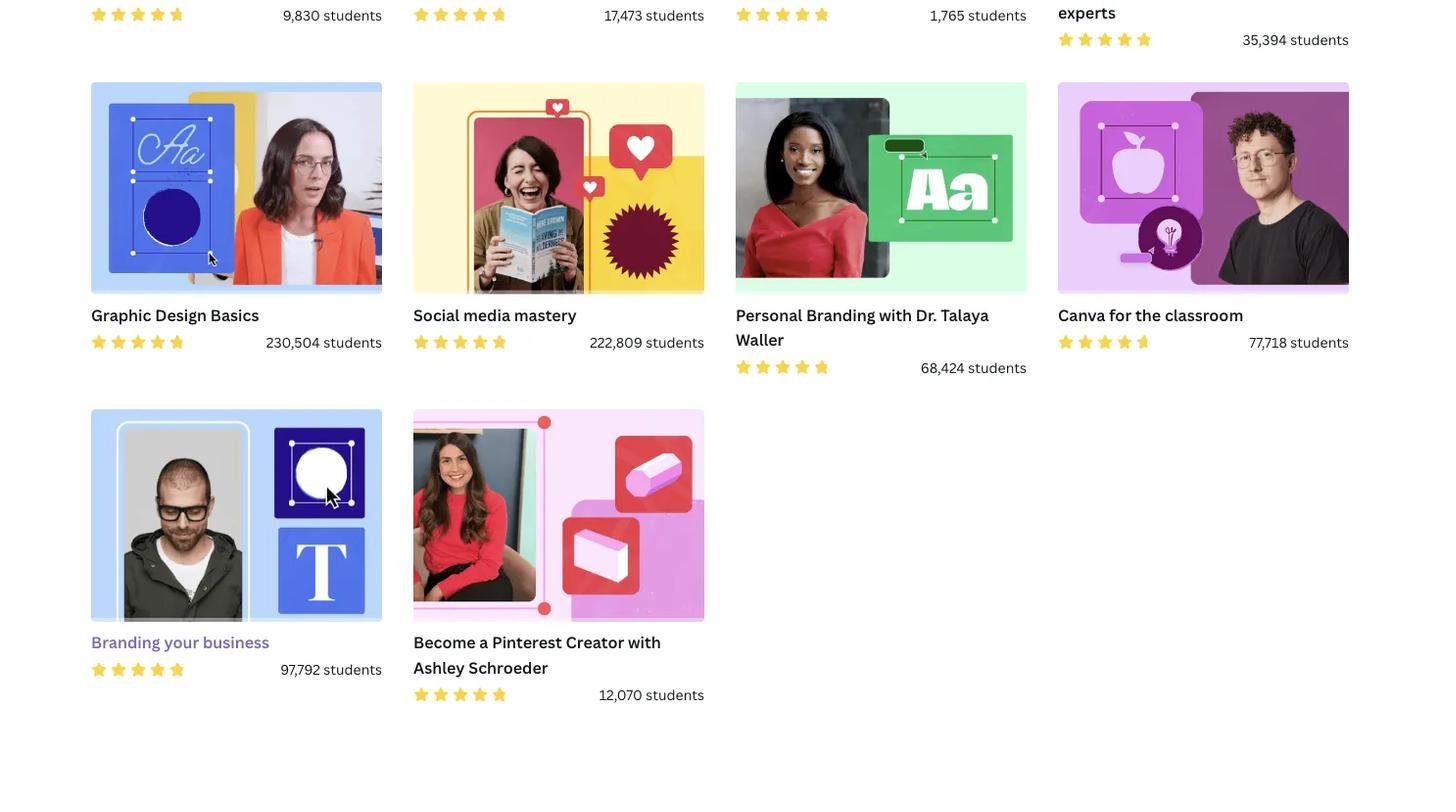 Task type: locate. For each thing, give the bounding box(es) containing it.
with left dr.
[[879, 304, 912, 325]]

for
[[1109, 304, 1132, 325]]

230,504
[[266, 333, 320, 351]]

students right the "68,424"
[[968, 358, 1027, 377]]

dr.
[[916, 304, 937, 325]]

with right "creator" on the bottom left
[[628, 632, 661, 653]]

social media mastery
[[413, 304, 577, 325]]

students right 35,394
[[1291, 30, 1349, 49]]

1 vertical spatial with
[[628, 632, 661, 653]]

1 image
[[736, 82, 1027, 295]]

students for 97,792 students
[[324, 660, 382, 679]]

1 horizontal spatial branding
[[806, 304, 875, 325]]

0 horizontal spatial with
[[628, 632, 661, 653]]

students
[[324, 5, 382, 24], [646, 5, 704, 24], [968, 5, 1027, 24], [1291, 30, 1349, 49], [324, 333, 382, 351], [646, 333, 704, 351], [1291, 333, 1349, 351], [968, 358, 1027, 377], [324, 660, 382, 679], [646, 686, 704, 704]]

0 horizontal spatial branding
[[91, 632, 160, 653]]

pinterest
[[492, 632, 562, 653]]

mastery
[[514, 304, 577, 325]]

students right 12,070
[[646, 686, 704, 704]]

4 image
[[90, 409, 383, 623]]

branding left your
[[91, 632, 160, 653]]

branding right 'personal'
[[806, 304, 875, 325]]

with inside personal branding with dr. talaya waller
[[879, 304, 912, 325]]

media
[[463, 304, 510, 325]]

0 vertical spatial with
[[879, 304, 912, 325]]

schroeder
[[469, 657, 548, 678]]

9,830 students
[[283, 5, 382, 24]]

become a pinterest creator with ashley schroeder
[[413, 632, 661, 678]]

creator
[[566, 632, 624, 653]]

students right 9,830
[[324, 5, 382, 24]]

students right 97,792
[[324, 660, 382, 679]]

become a pinterest creator with ashley schroeder link
[[413, 630, 704, 684]]

1,765 students
[[930, 5, 1027, 24]]

social media course image
[[413, 82, 704, 295]]

students right "77,718" at the right top of page
[[1291, 333, 1349, 351]]

ashley
[[413, 657, 465, 678]]

students right 17,473
[[646, 5, 704, 24]]

1 vertical spatial branding
[[91, 632, 160, 653]]

canva
[[1058, 304, 1106, 325]]

the
[[1136, 304, 1161, 325]]

business
[[203, 632, 269, 653]]

9,830
[[283, 5, 320, 24]]

graphic design basics link
[[91, 302, 382, 331]]

1 horizontal spatial with
[[879, 304, 912, 325]]

12,070
[[599, 686, 643, 704]]

with
[[879, 304, 912, 325], [628, 632, 661, 653]]

students for 222,809 students
[[646, 333, 704, 351]]

branding
[[806, 304, 875, 325], [91, 632, 160, 653]]

canva for the classroom link
[[1058, 302, 1349, 331]]

students for 1,765 students
[[968, 5, 1027, 24]]

students right 222,809
[[646, 333, 704, 351]]

branding your business link
[[91, 630, 382, 659]]

0 vertical spatial branding
[[806, 304, 875, 325]]

branding your business
[[91, 632, 269, 653]]

97,792 students
[[280, 660, 382, 679]]

students right 1,765
[[968, 5, 1027, 24]]

social
[[413, 304, 460, 325]]

social media mastery link
[[413, 302, 704, 331]]

design
[[155, 304, 207, 325]]

branding inside personal branding with dr. talaya waller
[[806, 304, 875, 325]]

students right 230,504
[[324, 333, 382, 351]]

12,070 students
[[599, 686, 704, 704]]

students for 77,718 students
[[1291, 333, 1349, 351]]

students for 35,394 students
[[1291, 30, 1349, 49]]



Task type: vqa. For each thing, say whether or not it's contained in the screenshot.
students associated with 222,809 students
yes



Task type: describe. For each thing, give the bounding box(es) containing it.
222,809
[[590, 333, 643, 351]]

graphic
[[91, 304, 151, 325]]

97,792
[[280, 660, 320, 679]]

learn graphic design image
[[91, 82, 382, 295]]

personal branding with dr. talaya waller
[[736, 304, 989, 350]]

waller
[[736, 329, 784, 350]]

68,424 students
[[921, 358, 1027, 377]]

with inside become a pinterest creator with ashley schroeder
[[628, 632, 661, 653]]

17,473 students
[[605, 5, 704, 24]]

branding inside branding your business link
[[91, 632, 160, 653]]

basics
[[210, 304, 259, 325]]

a
[[479, 632, 488, 653]]

personal branding with dr. talaya waller link
[[736, 302, 1027, 356]]

canva in the classroom image
[[1058, 82, 1349, 295]]

graphic design basics
[[91, 304, 259, 325]]

35,394 students
[[1243, 30, 1349, 49]]

personal
[[736, 304, 803, 325]]

students for 9,830 students
[[324, 5, 382, 24]]

17,473
[[605, 5, 643, 24]]

your
[[164, 632, 199, 653]]

talaya
[[941, 304, 989, 325]]

students for 68,424 students
[[968, 358, 1027, 377]]

students for 12,070 students
[[646, 686, 704, 704]]

become
[[413, 632, 476, 653]]

222,809 students
[[590, 333, 704, 351]]

77,718
[[1250, 333, 1287, 351]]

68,424
[[921, 358, 965, 377]]

students for 230,504 students
[[324, 333, 382, 351]]

230,504 students
[[266, 333, 382, 351]]

35,394
[[1243, 30, 1287, 49]]

1,765
[[930, 5, 965, 24]]

canva for the classroom
[[1058, 304, 1244, 325]]

students for 17,473 students
[[646, 5, 704, 24]]

77,718 students
[[1250, 333, 1349, 351]]

classroom
[[1165, 304, 1244, 325]]

become a pinterest creator with canva course thumbnails image
[[413, 410, 704, 622]]



